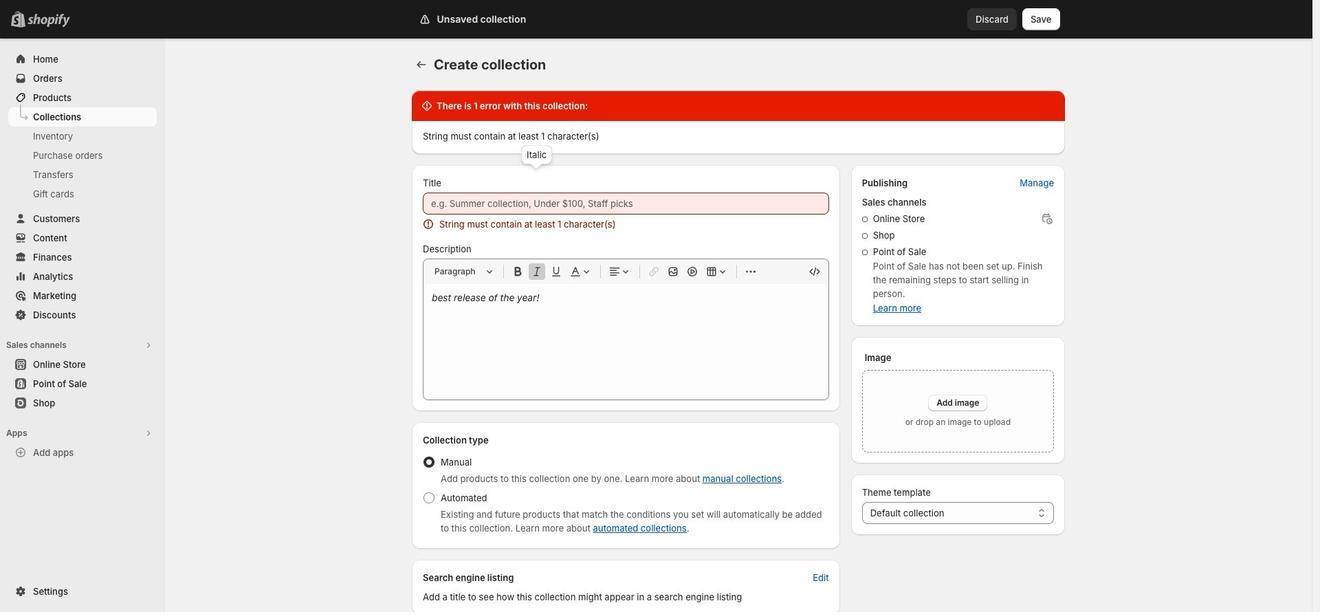 Task type: locate. For each thing, give the bounding box(es) containing it.
tooltip
[[522, 145, 553, 164]]

shopify image
[[30, 14, 73, 28]]



Task type: describe. For each thing, give the bounding box(es) containing it.
e.g. Summer collection, Under $100, Staff picks text field
[[423, 193, 829, 215]]



Task type: vqa. For each thing, say whether or not it's contained in the screenshot.
Shopify image at the left
yes



